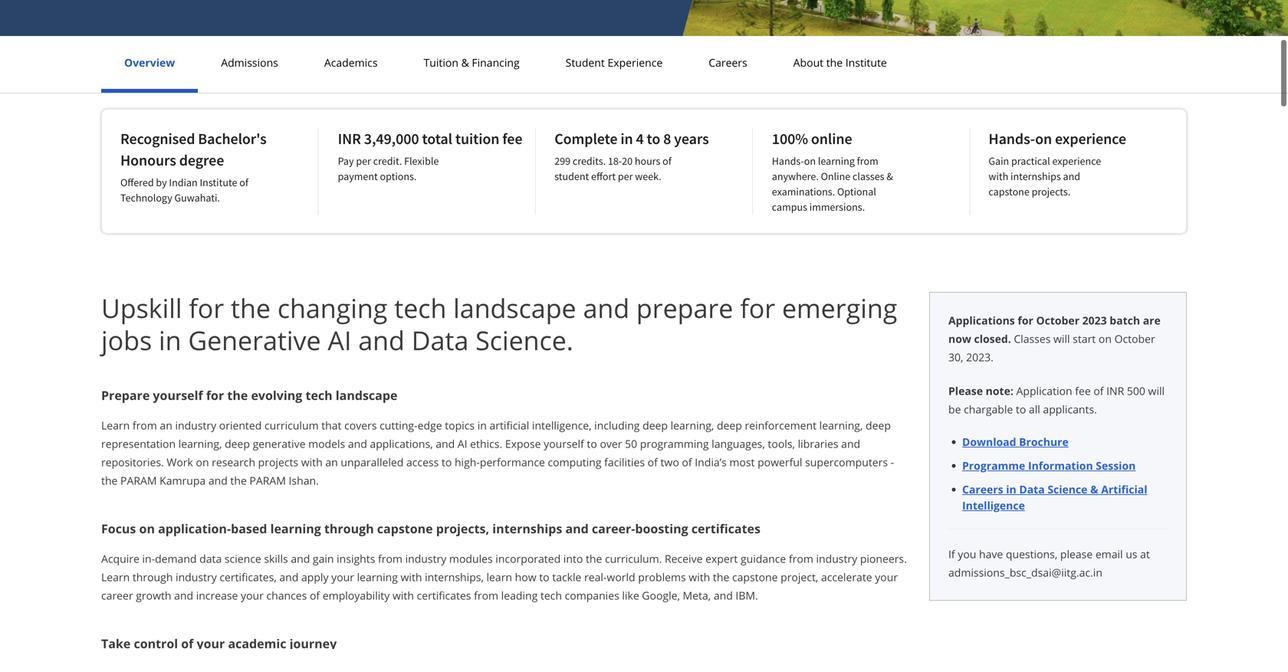 Task type: describe. For each thing, give the bounding box(es) containing it.
1 horizontal spatial certificates
[[691, 521, 761, 537]]

guidance
[[741, 552, 786, 566]]

applications,
[[370, 437, 433, 451]]

in-
[[142, 552, 155, 566]]

classes will start on october 30, 2023.
[[948, 332, 1155, 365]]

you
[[958, 547, 976, 562]]

yourself inside learn from an industry oriented curriculum that covers cutting-edge topics in artificial intelligence, including deep learning, deep reinforcement learning, deep representation learning, deep generative models and applications, and ai ethics. expose yourself to over 50 programming languages, tools, libraries and repositories. work on research projects with an unparalleled access to high-performance computing facilities of two of india's most powerful supercomputers - the param kamrupa and the param ishan.
[[544, 437, 584, 451]]

models
[[308, 437, 345, 451]]

for inside the applications for october 2023 batch are now closed.
[[1018, 313, 1033, 328]]

online
[[821, 169, 850, 183]]

industry inside learn from an industry oriented curriculum that covers cutting-edge topics in artificial intelligence, including deep learning, deep reinforcement learning, deep representation learning, deep generative models and applications, and ai ethics. expose yourself to over 50 programming languages, tools, libraries and repositories. work on research projects with an unparalleled access to high-performance computing facilities of two of india's most powerful supercomputers - the param kamrupa and the param ishan.
[[175, 418, 216, 433]]

-
[[891, 455, 894, 470]]

the inside the upskill for the changing tech landscape and prepare for emerging jobs in generative ai and data science.
[[231, 290, 271, 326]]

data inside careers in data science & artificial intelligence
[[1019, 482, 1045, 497]]

download
[[962, 435, 1016, 449]]

100% online hands-on learning from anywhere. online classes & examinations. optional campus immersions.
[[772, 129, 893, 214]]

generative
[[188, 322, 321, 358]]

career
[[101, 588, 133, 603]]

inr 3,49,000 total tuition fee pay per credit. flexible payment options.
[[338, 129, 522, 183]]

of inside acquire in-demand data science skills and gain insights from industry modules incorporated into the curriculum. receive expert guidance from industry pioneers. learn through industry certificates, and apply your learning with internships, learn how to tackle real-world problems with the capstone project, accelerate your career growth and increase your chances of employability with certificates from leading tech companies like google, meta, and ibm.
[[310, 588, 320, 603]]

complete in 4 to 8 years 299 credits. 18-20 hours of student effort per week.
[[554, 129, 709, 183]]

focus on application-based learning through capstone projects, internships and career-boosting certificates
[[101, 521, 761, 537]]

from inside learn from an industry oriented curriculum that covers cutting-edge topics in artificial intelligence, including deep learning, deep reinforcement learning, deep representation learning, deep generative models and applications, and ai ethics. expose yourself to over 50 programming languages, tools, libraries and repositories. work on research projects with an unparalleled access to high-performance computing facilities of two of india's most powerful supercomputers - the param kamrupa and the param ishan.
[[133, 418, 157, 433]]

with left internships,
[[401, 570, 422, 585]]

tech inside the upskill for the changing tech landscape and prepare for emerging jobs in generative ai and data science.
[[394, 290, 446, 326]]

brochure
[[1019, 435, 1069, 449]]

industry down data
[[176, 570, 217, 585]]

application
[[1016, 384, 1072, 398]]

october inside classes will start on october 30, 2023.
[[1114, 332, 1155, 346]]

based
[[231, 521, 267, 537]]

inr inside application fee of inr 500 will be chargable to all applicants.
[[1106, 384, 1124, 398]]

for right prepare
[[740, 290, 775, 326]]

apply
[[301, 570, 329, 585]]

now
[[948, 332, 971, 346]]

chargable
[[964, 402, 1013, 417]]

curriculum.
[[605, 552, 662, 566]]

and inside hands-on experience gain practical experience with internships and capstone projects.
[[1063, 169, 1080, 183]]

industry down focus on application-based learning through capstone projects, internships and career-boosting certificates
[[405, 552, 446, 566]]

to inside acquire in-demand data science skills and gain insights from industry modules incorporated into the curriculum. receive expert guidance from industry pioneers. learn through industry certificates, and apply your learning with internships, learn how to tackle real-world problems with the capstone project, accelerate your career growth and increase your chances of employability with certificates from leading tech companies like google, meta, and ibm.
[[539, 570, 549, 585]]

overview
[[124, 55, 175, 70]]

with inside learn from an industry oriented curriculum that covers cutting-edge topics in artificial intelligence, including deep learning, deep reinforcement learning, deep representation learning, deep generative models and applications, and ai ethics. expose yourself to over 50 programming languages, tools, libraries and repositories. work on research projects with an unparalleled access to high-performance computing facilities of two of india's most powerful supercomputers - the param kamrupa and the param ishan.
[[301, 455, 323, 470]]

on inside hands-on experience gain practical experience with internships and capstone projects.
[[1035, 129, 1052, 148]]

100%
[[772, 129, 808, 148]]

pay
[[338, 154, 354, 168]]

on right focus at the left bottom of the page
[[139, 521, 155, 537]]

1 vertical spatial landscape
[[336, 387, 397, 404]]

tuition & financing link
[[419, 55, 524, 70]]

for up "oriented"
[[206, 387, 224, 404]]

3,49,000
[[364, 129, 419, 148]]

deep up the "programming"
[[643, 418, 668, 433]]

october inside the applications for october 2023 batch are now closed.
[[1036, 313, 1080, 328]]

0 vertical spatial &
[[461, 55, 469, 70]]

internships inside hands-on experience gain practical experience with internships and capstone projects.
[[1011, 169, 1061, 183]]

accelerate
[[821, 570, 872, 585]]

will inside classes will start on october 30, 2023.
[[1053, 332, 1070, 346]]

landscape inside the upskill for the changing tech landscape and prepare for emerging jobs in generative ai and data science.
[[453, 290, 576, 326]]

science
[[1048, 482, 1088, 497]]

from inside 100% online hands-on learning from anywhere. online classes & examinations. optional campus immersions.
[[857, 154, 878, 168]]

inr inside "inr 3,49,000 total tuition fee pay per credit. flexible payment options."
[[338, 129, 361, 148]]

to left over
[[587, 437, 597, 451]]

skills
[[264, 552, 288, 566]]

academics link
[[320, 55, 382, 70]]

repositories.
[[101, 455, 164, 470]]

1 horizontal spatial learning,
[[671, 418, 714, 433]]

will inside application fee of inr 500 will be chargable to all applicants.
[[1148, 384, 1165, 398]]

bachelor's
[[198, 129, 267, 148]]

receive
[[665, 552, 703, 566]]

work
[[167, 455, 193, 470]]

8
[[663, 129, 671, 148]]

real-
[[584, 570, 607, 585]]

hands- inside 100% online hands-on learning from anywhere. online classes & examinations. optional campus immersions.
[[772, 154, 804, 168]]

programming
[[640, 437, 709, 451]]

career-
[[592, 521, 635, 537]]

guwahati.
[[174, 191, 220, 205]]

research
[[212, 455, 255, 470]]

covers
[[344, 418, 377, 433]]

on inside learn from an industry oriented curriculum that covers cutting-edge topics in artificial intelligence, including deep learning, deep reinforcement learning, deep representation learning, deep generative models and applications, and ai ethics. expose yourself to over 50 programming languages, tools, libraries and repositories. work on research projects with an unparalleled access to high-performance computing facilities of two of india's most powerful supercomputers - the param kamrupa and the param ishan.
[[196, 455, 209, 470]]

acquire in-demand data science skills and gain insights from industry modules incorporated into the curriculum. receive expert guidance from industry pioneers. learn through industry certificates, and apply your learning with internships, learn how to tackle real-world problems with the capstone project, accelerate your career growth and increase your chances of employability with certificates from leading tech companies like google, meta, and ibm.
[[101, 552, 907, 603]]

of inside application fee of inr 500 will be chargable to all applicants.
[[1094, 384, 1104, 398]]

classes
[[1014, 332, 1051, 346]]

overview link
[[120, 55, 180, 70]]

to inside complete in 4 to 8 years 299 credits. 18-20 hours of student effort per week.
[[647, 129, 660, 148]]

us
[[1126, 547, 1137, 562]]

that
[[321, 418, 342, 433]]

boosting
[[635, 521, 688, 537]]

incorporated
[[496, 552, 561, 566]]

payment
[[338, 169, 378, 183]]

1 horizontal spatial your
[[331, 570, 354, 585]]

0 vertical spatial experience
[[1055, 129, 1126, 148]]

learn inside acquire in-demand data science skills and gain insights from industry modules incorporated into the curriculum. receive expert guidance from industry pioneers. learn through industry certificates, and apply your learning with internships, learn how to tackle real-world problems with the capstone project, accelerate your career growth and increase your chances of employability with certificates from leading tech companies like google, meta, and ibm.
[[101, 570, 130, 585]]

prepare
[[636, 290, 733, 326]]

1 horizontal spatial institute
[[845, 55, 887, 70]]

0 horizontal spatial yourself
[[153, 387, 203, 404]]

science
[[225, 552, 261, 566]]

2023
[[1082, 313, 1107, 328]]

all
[[1029, 402, 1040, 417]]

world
[[607, 570, 635, 585]]

curriculum
[[264, 418, 319, 433]]

degree
[[179, 151, 224, 170]]

ibm.
[[736, 588, 758, 603]]

& inside careers in data science & artificial intelligence
[[1090, 482, 1098, 497]]

facilities
[[604, 455, 645, 470]]

to inside application fee of inr 500 will be chargable to all applicants.
[[1016, 402, 1026, 417]]

per inside complete in 4 to 8 years 299 credits. 18-20 hours of student effort per week.
[[618, 169, 633, 183]]

optional
[[837, 185, 876, 199]]

application fee of inr 500 will be chargable to all applicants.
[[948, 384, 1165, 417]]

evolving
[[251, 387, 302, 404]]

on inside 100% online hands-on learning from anywhere. online classes & examinations. optional campus immersions.
[[804, 154, 816, 168]]

1 param from the left
[[120, 473, 157, 488]]

upskill
[[101, 290, 182, 326]]

flexible
[[404, 154, 439, 168]]

deep down "oriented"
[[225, 437, 250, 451]]

applications for october 2023 batch are now closed.
[[948, 313, 1161, 346]]

certificates,
[[220, 570, 277, 585]]

from up project,
[[789, 552, 813, 566]]

have
[[979, 547, 1003, 562]]

admissions
[[221, 55, 278, 70]]

student experience link
[[561, 55, 667, 70]]

4
[[636, 129, 644, 148]]

problems
[[638, 570, 686, 585]]

& inside 100% online hands-on learning from anywhere. online classes & examinations. optional campus immersions.
[[887, 169, 893, 183]]

with right employability
[[393, 588, 414, 603]]

kamrupa
[[160, 473, 206, 488]]

with inside hands-on experience gain practical experience with internships and capstone projects.
[[989, 169, 1008, 183]]

fee inside application fee of inr 500 will be chargable to all applicants.
[[1075, 384, 1091, 398]]

leading
[[501, 588, 538, 603]]

recognised
[[120, 129, 195, 148]]

please
[[948, 384, 983, 398]]

artificial
[[490, 418, 529, 433]]

careers for careers
[[709, 55, 747, 70]]

learning inside acquire in-demand data science skills and gain insights from industry modules incorporated into the curriculum. receive expert guidance from industry pioneers. learn through industry certificates, and apply your learning with internships, learn how to tackle real-world problems with the capstone project, accelerate your career growth and increase your chances of employability with certificates from leading tech companies like google, meta, and ibm.
[[357, 570, 398, 585]]

about
[[793, 55, 824, 70]]



Task type: locate. For each thing, give the bounding box(es) containing it.
0 vertical spatial capstone
[[989, 185, 1030, 199]]

1 horizontal spatial careers
[[962, 482, 1003, 497]]

0 horizontal spatial through
[[133, 570, 173, 585]]

to right the how
[[539, 570, 549, 585]]

2 horizontal spatial capstone
[[989, 185, 1030, 199]]

from
[[857, 154, 878, 168], [133, 418, 157, 433], [378, 552, 402, 566], [789, 552, 813, 566], [474, 588, 498, 603]]

science.
[[475, 322, 573, 358]]

1 learn from the top
[[101, 418, 130, 433]]

in inside complete in 4 to 8 years 299 credits. 18-20 hours of student effort per week.
[[621, 129, 633, 148]]

learning up 'online'
[[818, 154, 855, 168]]

ethics.
[[470, 437, 502, 451]]

1 horizontal spatial october
[[1114, 332, 1155, 346]]

2 horizontal spatial &
[[1090, 482, 1098, 497]]

certificates up "expert"
[[691, 521, 761, 537]]

chances
[[266, 588, 307, 603]]

0 horizontal spatial internships
[[492, 521, 562, 537]]

programme
[[962, 458, 1025, 473]]

0 vertical spatial fee
[[502, 129, 522, 148]]

if you have questions, please email us at admissions_bsc_dsai@iitg.ac.in
[[948, 547, 1150, 580]]

certificates inside acquire in-demand data science skills and gain insights from industry modules incorporated into the curriculum. receive expert guidance from industry pioneers. learn through industry certificates, and apply your learning with internships, learn how to tackle real-world problems with the capstone project, accelerate your career growth and increase your chances of employability with certificates from leading tech companies like google, meta, and ibm.
[[417, 588, 471, 603]]

project,
[[781, 570, 818, 585]]

of down apply on the bottom
[[310, 588, 320, 603]]

expose
[[505, 437, 541, 451]]

per inside "inr 3,49,000 total tuition fee pay per credit. flexible payment options."
[[356, 154, 371, 168]]

your down pioneers.
[[875, 570, 898, 585]]

start
[[1073, 332, 1096, 346]]

of inside complete in 4 to 8 years 299 credits. 18-20 hours of student effort per week.
[[663, 154, 672, 168]]

academics
[[324, 55, 378, 70]]

in inside learn from an industry oriented curriculum that covers cutting-edge topics in artificial intelligence, including deep learning, deep reinforcement learning, deep representation learning, deep generative models and applications, and ai ethics. expose yourself to over 50 programming languages, tools, libraries and repositories. work on research projects with an unparalleled access to high-performance computing facilities of two of india's most powerful supercomputers - the param kamrupa and the param ishan.
[[477, 418, 487, 433]]

1 vertical spatial inr
[[1106, 384, 1124, 398]]

october down batch
[[1114, 332, 1155, 346]]

an up representation
[[160, 418, 172, 433]]

pioneers.
[[860, 552, 907, 566]]

0 horizontal spatial certificates
[[417, 588, 471, 603]]

on
[[1035, 129, 1052, 148], [804, 154, 816, 168], [1099, 332, 1112, 346], [196, 455, 209, 470], [139, 521, 155, 537]]

deep up -
[[866, 418, 891, 433]]

1 vertical spatial tech
[[306, 387, 332, 404]]

information
[[1028, 458, 1093, 473]]

0 horizontal spatial institute
[[200, 176, 237, 189]]

october up classes will start on october 30, 2023.
[[1036, 313, 1080, 328]]

1 horizontal spatial internships
[[1011, 169, 1061, 183]]

0 horizontal spatial &
[[461, 55, 469, 70]]

applicants.
[[1043, 402, 1097, 417]]

to left all
[[1016, 402, 1026, 417]]

credit.
[[373, 154, 402, 168]]

0 horizontal spatial hands-
[[772, 154, 804, 168]]

0 horizontal spatial tech
[[306, 387, 332, 404]]

capstone inside hands-on experience gain practical experience with internships and capstone projects.
[[989, 185, 1030, 199]]

fee up applicants.
[[1075, 384, 1091, 398]]

0 vertical spatial tech
[[394, 290, 446, 326]]

1 vertical spatial per
[[618, 169, 633, 183]]

to left high-
[[442, 455, 452, 470]]

learning,
[[671, 418, 714, 433], [819, 418, 863, 433], [178, 437, 222, 451]]

list containing download brochure
[[955, 434, 1168, 514]]

1 horizontal spatial per
[[618, 169, 633, 183]]

0 horizontal spatial landscape
[[336, 387, 397, 404]]

of down bachelor's
[[239, 176, 248, 189]]

0 vertical spatial learning
[[818, 154, 855, 168]]

1 horizontal spatial &
[[887, 169, 893, 183]]

2 vertical spatial &
[[1090, 482, 1098, 497]]

experience
[[608, 55, 663, 70]]

changing
[[277, 290, 387, 326]]

& right classes at the top right of the page
[[887, 169, 893, 183]]

application-
[[158, 521, 231, 537]]

0 horizontal spatial careers
[[709, 55, 747, 70]]

meta,
[[683, 588, 711, 603]]

learn from an industry oriented curriculum that covers cutting-edge topics in artificial intelligence, including deep learning, deep reinforcement learning, deep representation learning, deep generative models and applications, and ai ethics. expose yourself to over 50 programming languages, tools, libraries and repositories. work on research projects with an unparalleled access to high-performance computing facilities of two of india's most powerful supercomputers - the param kamrupa and the param ishan.
[[101, 418, 894, 488]]

1 horizontal spatial through
[[324, 521, 374, 537]]

capstone inside acquire in-demand data science skills and gain insights from industry modules incorporated into the curriculum. receive expert guidance from industry pioneers. learn through industry certificates, and apply your learning with internships, learn how to tackle real-world problems with the capstone project, accelerate your career growth and increase your chances of employability with certificates from leading tech companies like google, meta, and ibm.
[[732, 570, 778, 585]]

deep
[[643, 418, 668, 433], [717, 418, 742, 433], [866, 418, 891, 433], [225, 437, 250, 451]]

offered
[[120, 176, 154, 189]]

performance
[[480, 455, 545, 470]]

1 horizontal spatial will
[[1148, 384, 1165, 398]]

your
[[331, 570, 354, 585], [875, 570, 898, 585], [241, 588, 264, 603]]

certificates down internships,
[[417, 588, 471, 603]]

1 vertical spatial capstone
[[377, 521, 433, 537]]

1 horizontal spatial ai
[[458, 437, 467, 451]]

financing
[[472, 55, 520, 70]]

1 horizontal spatial hands-
[[989, 129, 1035, 148]]

1 vertical spatial &
[[887, 169, 893, 183]]

learn inside learn from an industry oriented curriculum that covers cutting-edge topics in artificial intelligence, including deep learning, deep reinforcement learning, deep representation learning, deep generative models and applications, and ai ethics. expose yourself to over 50 programming languages, tools, libraries and repositories. work on research projects with an unparalleled access to high-performance computing facilities of two of india's most powerful supercomputers - the param kamrupa and the param ishan.
[[101, 418, 130, 433]]

download brochure
[[962, 435, 1069, 449]]

2 horizontal spatial learning
[[818, 154, 855, 168]]

learning inside 100% online hands-on learning from anywhere. online classes & examinations. optional campus immersions.
[[818, 154, 855, 168]]

admissions link
[[216, 55, 283, 70]]

per down 20
[[618, 169, 633, 183]]

from down learn
[[474, 588, 498, 603]]

of left the two
[[648, 455, 658, 470]]

data
[[199, 552, 222, 566]]

of up applicants.
[[1094, 384, 1104, 398]]

0 vertical spatial data
[[411, 322, 469, 358]]

1 horizontal spatial landscape
[[453, 290, 576, 326]]

learning, up the "programming"
[[671, 418, 714, 433]]

0 vertical spatial inr
[[338, 129, 361, 148]]

internships
[[1011, 169, 1061, 183], [492, 521, 562, 537]]

at
[[1140, 547, 1150, 562]]

param down projects
[[250, 473, 286, 488]]

1 vertical spatial ai
[[458, 437, 467, 451]]

computing
[[548, 455, 602, 470]]

through inside acquire in-demand data science skills and gain insights from industry modules incorporated into the curriculum. receive expert guidance from industry pioneers. learn through industry certificates, and apply your learning with internships, learn how to tackle real-world problems with the capstone project, accelerate your career growth and increase your chances of employability with certificates from leading tech companies like google, meta, and ibm.
[[133, 570, 173, 585]]

1 vertical spatial experience
[[1052, 154, 1101, 168]]

0 horizontal spatial will
[[1053, 332, 1070, 346]]

1 vertical spatial will
[[1148, 384, 1165, 398]]

industry up the work
[[175, 418, 216, 433]]

0 horizontal spatial fee
[[502, 129, 522, 148]]

demand
[[155, 552, 197, 566]]

hours
[[635, 154, 660, 168]]

in right jobs
[[159, 322, 181, 358]]

through up the insights
[[324, 521, 374, 537]]

in left 4 on the top left of the page
[[621, 129, 633, 148]]

1 horizontal spatial data
[[1019, 482, 1045, 497]]

recognised bachelor's honours degree offered by indian institute of technology guwahati.
[[120, 129, 267, 205]]

30,
[[948, 350, 963, 365]]

tuition
[[455, 129, 499, 148]]

internships down practical
[[1011, 169, 1061, 183]]

0 vertical spatial certificates
[[691, 521, 761, 537]]

of inside recognised bachelor's honours degree offered by indian institute of technology guwahati.
[[239, 176, 248, 189]]

1 vertical spatial certificates
[[417, 588, 471, 603]]

0 horizontal spatial capstone
[[377, 521, 433, 537]]

inr
[[338, 129, 361, 148], [1106, 384, 1124, 398]]

industry up accelerate
[[816, 552, 857, 566]]

learning up employability
[[357, 570, 398, 585]]

of right the two
[[682, 455, 692, 470]]

1 horizontal spatial capstone
[[732, 570, 778, 585]]

about the institute link
[[789, 55, 891, 70]]

capstone up ibm.
[[732, 570, 778, 585]]

data inside the upskill for the changing tech landscape and prepare for emerging jobs in generative ai and data science.
[[411, 322, 469, 358]]

on right the work
[[196, 455, 209, 470]]

0 vertical spatial will
[[1053, 332, 1070, 346]]

session
[[1096, 458, 1136, 473]]

careers for careers in data science & artificial intelligence
[[962, 482, 1003, 497]]

2 vertical spatial tech
[[540, 588, 562, 603]]

your down certificates,
[[241, 588, 264, 603]]

0 horizontal spatial data
[[411, 322, 469, 358]]

param down repositories. in the left of the page
[[120, 473, 157, 488]]

500
[[1127, 384, 1145, 398]]

in up intelligence
[[1006, 482, 1016, 497]]

about the institute
[[793, 55, 887, 70]]

1 horizontal spatial fee
[[1075, 384, 1091, 398]]

1 vertical spatial hands-
[[772, 154, 804, 168]]

gain
[[989, 154, 1009, 168]]

1 vertical spatial october
[[1114, 332, 1155, 346]]

internships,
[[425, 570, 484, 585]]

0 vertical spatial per
[[356, 154, 371, 168]]

1 vertical spatial yourself
[[544, 437, 584, 451]]

with down gain
[[989, 169, 1008, 183]]

for right upskill
[[189, 290, 224, 326]]

with up meta,
[[689, 570, 710, 585]]

& right tuition
[[461, 55, 469, 70]]

0 vertical spatial landscape
[[453, 290, 576, 326]]

tech inside acquire in-demand data science skills and gain insights from industry modules incorporated into the curriculum. receive expert guidance from industry pioneers. learn through industry certificates, and apply your learning with internships, learn how to tackle real-world problems with the capstone project, accelerate your career growth and increase your chances of employability with certificates from leading tech companies like google, meta, and ibm.
[[540, 588, 562, 603]]

are
[[1143, 313, 1161, 328]]

institute up the "guwahati."
[[200, 176, 237, 189]]

0 horizontal spatial october
[[1036, 313, 1080, 328]]

please
[[1060, 547, 1093, 562]]

2 vertical spatial capstone
[[732, 570, 778, 585]]

access
[[406, 455, 439, 470]]

from up classes at the top right of the page
[[857, 154, 878, 168]]

50
[[625, 437, 637, 451]]

yourself down intelligence,
[[544, 437, 584, 451]]

emerging
[[782, 290, 897, 326]]

capstone
[[989, 185, 1030, 199], [377, 521, 433, 537], [732, 570, 778, 585]]

ai inside learn from an industry oriented curriculum that covers cutting-edge topics in artificial intelligence, including deep learning, deep reinforcement learning, deep representation learning, deep generative models and applications, and ai ethics. expose yourself to over 50 programming languages, tools, libraries and repositories. work on research projects with an unparalleled access to high-performance computing facilities of two of india's most powerful supercomputers - the param kamrupa and the param ishan.
[[458, 437, 467, 451]]

1 horizontal spatial an
[[325, 455, 338, 470]]

institute
[[845, 55, 887, 70], [200, 176, 237, 189]]

will right 500
[[1148, 384, 1165, 398]]

0 vertical spatial internships
[[1011, 169, 1061, 183]]

institute right about
[[845, 55, 887, 70]]

on right the start
[[1099, 332, 1112, 346]]

week.
[[635, 169, 661, 183]]

1 vertical spatial fee
[[1075, 384, 1091, 398]]

ai inside the upskill for the changing tech landscape and prepare for emerging jobs in generative ai and data science.
[[328, 322, 351, 358]]

1 vertical spatial learning
[[270, 521, 321, 537]]

1 vertical spatial through
[[133, 570, 173, 585]]

1 vertical spatial careers
[[962, 482, 1003, 497]]

2 vertical spatial learning
[[357, 570, 398, 585]]

2 learn from the top
[[101, 570, 130, 585]]

1 horizontal spatial tech
[[394, 290, 446, 326]]

hands-on experience gain practical experience with internships and capstone projects.
[[989, 129, 1126, 199]]

please note:
[[948, 384, 1013, 398]]

1 horizontal spatial inr
[[1106, 384, 1124, 398]]

institute inside recognised bachelor's honours degree offered by indian institute of technology guwahati.
[[200, 176, 237, 189]]

through up growth
[[133, 570, 173, 585]]

topics
[[445, 418, 475, 433]]

on up practical
[[1035, 129, 1052, 148]]

0 horizontal spatial learning
[[270, 521, 321, 537]]

to left 8
[[647, 129, 660, 148]]

0 vertical spatial institute
[[845, 55, 887, 70]]

an down models
[[325, 455, 338, 470]]

most
[[729, 455, 755, 470]]

deep up languages,
[[717, 418, 742, 433]]

0 vertical spatial yourself
[[153, 387, 203, 404]]

admissions_bsc_dsai@iitg.ac.in
[[948, 565, 1102, 580]]

internships up incorporated
[[492, 521, 562, 537]]

in up "ethics."
[[477, 418, 487, 433]]

learn up representation
[[101, 418, 130, 433]]

ishan.
[[289, 473, 319, 488]]

will left the start
[[1053, 332, 1070, 346]]

hands- up gain
[[989, 129, 1035, 148]]

list
[[955, 434, 1168, 514]]

0 vertical spatial an
[[160, 418, 172, 433]]

fee right tuition
[[502, 129, 522, 148]]

0 vertical spatial learn
[[101, 418, 130, 433]]

0 horizontal spatial an
[[160, 418, 172, 433]]

1 horizontal spatial param
[[250, 473, 286, 488]]

0 horizontal spatial inr
[[338, 129, 361, 148]]

an
[[160, 418, 172, 433], [325, 455, 338, 470]]

of right the hours
[[663, 154, 672, 168]]

learn up career
[[101, 570, 130, 585]]

0 horizontal spatial ai
[[328, 322, 351, 358]]

careers in data science & artificial intelligence link
[[962, 482, 1147, 513]]

0 horizontal spatial learning,
[[178, 437, 222, 451]]

be
[[948, 402, 961, 417]]

your down the insights
[[331, 570, 354, 585]]

generative
[[253, 437, 305, 451]]

for up classes
[[1018, 313, 1033, 328]]

projects.
[[1032, 185, 1071, 199]]

0 vertical spatial october
[[1036, 313, 1080, 328]]

with up 'ishan.' in the left bottom of the page
[[301, 455, 323, 470]]

immersions.
[[809, 200, 865, 214]]

2 horizontal spatial learning,
[[819, 418, 863, 433]]

on up anywhere.
[[804, 154, 816, 168]]

in inside the upskill for the changing tech landscape and prepare for emerging jobs in generative ai and data science.
[[159, 322, 181, 358]]

1 horizontal spatial yourself
[[544, 437, 584, 451]]

0 horizontal spatial your
[[241, 588, 264, 603]]

0 vertical spatial ai
[[328, 322, 351, 358]]

1 vertical spatial an
[[325, 455, 338, 470]]

learning for online
[[818, 154, 855, 168]]

languages,
[[712, 437, 765, 451]]

learning up skills
[[270, 521, 321, 537]]

gain
[[313, 552, 334, 566]]

how
[[515, 570, 536, 585]]

learning, up the work
[[178, 437, 222, 451]]

from up representation
[[133, 418, 157, 433]]

per up payment
[[356, 154, 371, 168]]

0 vertical spatial hands-
[[989, 129, 1035, 148]]

careers inside careers in data science & artificial intelligence
[[962, 482, 1003, 497]]

total
[[422, 129, 452, 148]]

0 horizontal spatial param
[[120, 473, 157, 488]]

inr left 500
[[1106, 384, 1124, 398]]

learning, up the libraries
[[819, 418, 863, 433]]

2 horizontal spatial your
[[875, 570, 898, 585]]

student
[[554, 169, 589, 183]]

from right the insights
[[378, 552, 402, 566]]

will
[[1053, 332, 1070, 346], [1148, 384, 1165, 398]]

batch
[[1110, 313, 1140, 328]]

through
[[324, 521, 374, 537], [133, 570, 173, 585]]

1 vertical spatial learn
[[101, 570, 130, 585]]

capstone left projects,
[[377, 521, 433, 537]]

1 horizontal spatial learning
[[357, 570, 398, 585]]

in inside careers in data science & artificial intelligence
[[1006, 482, 1016, 497]]

examinations.
[[772, 185, 835, 199]]

& right "science"
[[1090, 482, 1098, 497]]

hands-
[[989, 129, 1035, 148], [772, 154, 804, 168]]

0 vertical spatial through
[[324, 521, 374, 537]]

yourself right prepare
[[153, 387, 203, 404]]

18-
[[608, 154, 622, 168]]

years
[[674, 129, 709, 148]]

1 vertical spatial institute
[[200, 176, 237, 189]]

1 vertical spatial internships
[[492, 521, 562, 537]]

2 horizontal spatial tech
[[540, 588, 562, 603]]

0 horizontal spatial per
[[356, 154, 371, 168]]

into
[[563, 552, 583, 566]]

prepare yourself for the evolving tech landscape
[[101, 387, 397, 404]]

inr up pay
[[338, 129, 361, 148]]

hands- up anywhere.
[[772, 154, 804, 168]]

2 param from the left
[[250, 473, 286, 488]]

october
[[1036, 313, 1080, 328], [1114, 332, 1155, 346]]

hands- inside hands-on experience gain practical experience with internships and capstone projects.
[[989, 129, 1035, 148]]

increase
[[196, 588, 238, 603]]

fee inside "inr 3,49,000 total tuition fee pay per credit. flexible payment options."
[[502, 129, 522, 148]]

1 vertical spatial data
[[1019, 482, 1045, 497]]

on inside classes will start on october 30, 2023.
[[1099, 332, 1112, 346]]

capstone down gain
[[989, 185, 1030, 199]]

0 vertical spatial careers
[[709, 55, 747, 70]]

learning for on
[[270, 521, 321, 537]]



Task type: vqa. For each thing, say whether or not it's contained in the screenshot.
100% on the right
yes



